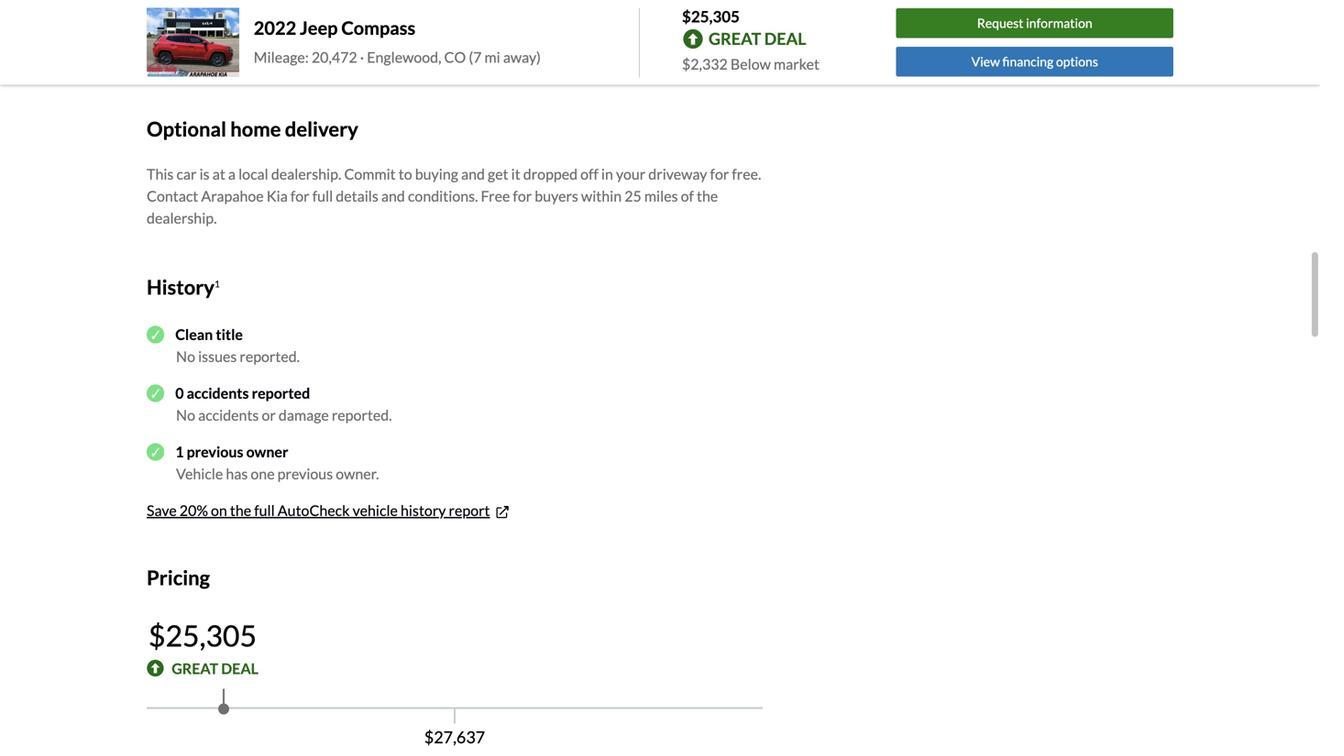 Task type: describe. For each thing, give the bounding box(es) containing it.
1 vertical spatial previous
[[278, 465, 333, 483]]

mileage:
[[254, 48, 309, 66]]

within
[[581, 187, 622, 205]]

$2,332 below market
[[682, 55, 820, 73]]

optional
[[147, 117, 226, 141]]

multi zone climate control remote start
[[462, 31, 638, 71]]

is
[[199, 165, 210, 183]]

1 horizontal spatial reported.
[[332, 406, 392, 424]]

car
[[176, 165, 197, 183]]

great
[[172, 659, 218, 677]]

issues
[[198, 347, 237, 365]]

dropped
[[523, 165, 578, 183]]

home
[[230, 117, 281, 141]]

1 vertical spatial full
[[254, 501, 275, 519]]

damage
[[279, 406, 329, 424]]

deal
[[764, 29, 806, 49]]

buying
[[415, 165, 458, 183]]

view financing options
[[972, 54, 1098, 69]]

0 horizontal spatial the
[[230, 501, 251, 519]]

buyers
[[535, 187, 578, 205]]

climate
[[535, 31, 585, 49]]

this car is at a local dealership. commit to buying and get it dropped off in your driveway for free. contact arapahoe kia for full details and conditions. free for buyers within 25 miles of the dealership.
[[147, 165, 761, 227]]

0 vertical spatial previous
[[187, 443, 243, 461]]

driveway
[[649, 165, 707, 183]]

android
[[147, 9, 199, 27]]

information
[[1026, 15, 1093, 31]]

no issues reported.
[[176, 347, 300, 365]]

vdpcheck image
[[147, 384, 164, 402]]

free
[[481, 187, 510, 205]]

2022 jeep compass mileage: 20,472 · englewood, co (7 mi away)
[[254, 17, 541, 66]]

free.
[[732, 165, 761, 183]]

autocheck
[[278, 501, 350, 519]]

great deal
[[172, 659, 259, 677]]

vdpcheck image for clean title
[[147, 326, 164, 343]]

view financing options button
[[896, 47, 1174, 77]]

to
[[399, 165, 412, 183]]

request
[[977, 15, 1024, 31]]

away)
[[503, 48, 541, 66]]

title
[[216, 325, 243, 343]]

this
[[147, 165, 174, 183]]

your
[[616, 165, 646, 183]]

view
[[972, 54, 1000, 69]]

1 inside history 1
[[215, 278, 220, 289]]

accidents for reported
[[187, 384, 249, 402]]

1 horizontal spatial dealership.
[[271, 165, 341, 183]]

miles
[[644, 187, 678, 205]]

co
[[444, 48, 466, 66]]

0 horizontal spatial dealership.
[[147, 209, 217, 227]]

great deal
[[709, 29, 806, 49]]

remote
[[462, 53, 513, 71]]

vehicle
[[176, 465, 223, 483]]

market
[[774, 55, 820, 73]]

get
[[488, 165, 508, 183]]

0 horizontal spatial for
[[291, 187, 310, 205]]

englewood,
[[367, 48, 441, 66]]

0 accidents reported
[[175, 384, 310, 402]]

no accidents or damage reported.
[[176, 406, 392, 424]]

clean title
[[175, 325, 243, 343]]

25
[[625, 187, 642, 205]]

carplay
[[147, 53, 198, 71]]

history
[[401, 501, 446, 519]]

no for no issues reported.
[[176, 347, 195, 365]]

pricing
[[147, 566, 210, 589]]

owner.
[[336, 465, 379, 483]]

financing
[[1003, 54, 1054, 69]]

deal
[[221, 659, 259, 677]]

request information
[[977, 15, 1093, 31]]



Task type: vqa. For each thing, say whether or not it's contained in the screenshot.
right small,
no



Task type: locate. For each thing, give the bounding box(es) containing it.
accidents for or
[[198, 406, 259, 424]]

full down one
[[254, 501, 275, 519]]

$27,637
[[424, 727, 485, 747]]

a
[[228, 165, 236, 183]]

optional home delivery
[[147, 117, 358, 141]]

1 horizontal spatial for
[[513, 187, 532, 205]]

request information button
[[896, 8, 1174, 38]]

no down the "clean"
[[176, 347, 195, 365]]

20%
[[180, 501, 208, 519]]

accidents down issues
[[187, 384, 249, 402]]

0 vertical spatial the
[[697, 187, 718, 205]]

2022
[[254, 17, 296, 39]]

clean
[[175, 325, 213, 343]]

the inside this car is at a local dealership. commit to buying and get it dropped off in your driveway for free. contact arapahoe kia for full details and conditions. free for buyers within 25 miles of the dealership.
[[697, 187, 718, 205]]

1 previous owner
[[175, 443, 288, 461]]

dealership. down contact
[[147, 209, 217, 227]]

reported.
[[240, 347, 300, 365], [332, 406, 392, 424]]

jeep
[[300, 17, 338, 39]]

report
[[449, 501, 490, 519]]

reported. right damage
[[332, 406, 392, 424]]

conditions.
[[408, 187, 478, 205]]

$2,332
[[682, 55, 728, 73]]

no down 0
[[176, 406, 195, 424]]

20,472
[[312, 48, 357, 66]]

control
[[588, 31, 638, 49]]

2022 jeep compass image
[[147, 8, 239, 77]]

1 vertical spatial $25,305
[[148, 618, 257, 653]]

dealership. up kia
[[271, 165, 341, 183]]

at
[[212, 165, 225, 183]]

0 vertical spatial dealership.
[[271, 165, 341, 183]]

0 vertical spatial full
[[312, 187, 333, 205]]

zone
[[500, 31, 532, 49]]

reported. up the reported at the bottom of page
[[240, 347, 300, 365]]

0 horizontal spatial 1
[[175, 443, 184, 461]]

the right the of
[[697, 187, 718, 205]]

for right kia
[[291, 187, 310, 205]]

0 horizontal spatial and
[[381, 187, 405, 205]]

1 up vehicle
[[175, 443, 184, 461]]

compass
[[341, 17, 416, 39]]

0 horizontal spatial $25,305
[[148, 618, 257, 653]]

accidents
[[187, 384, 249, 402], [198, 406, 259, 424]]

vdpcheck image for 1 previous owner
[[147, 443, 164, 461]]

local
[[238, 165, 268, 183]]

2 vdpcheck image from the top
[[147, 443, 164, 461]]

1 vertical spatial reported.
[[332, 406, 392, 424]]

bluetooth
[[147, 31, 211, 49]]

$25,305
[[682, 7, 740, 26], [148, 618, 257, 653]]

vehicle
[[353, 501, 398, 519]]

0 horizontal spatial reported.
[[240, 347, 300, 365]]

history 1
[[147, 275, 220, 299]]

$25,305 for $2,332
[[682, 7, 740, 26]]

details
[[336, 187, 379, 205]]

one
[[251, 465, 275, 483]]

save 20% on the full autocheck vehicle history report
[[147, 501, 490, 519]]

or
[[262, 406, 276, 424]]

kia
[[267, 187, 288, 205]]

vehicle has one previous owner.
[[176, 465, 379, 483]]

1 horizontal spatial $25,305
[[682, 7, 740, 26]]

mi
[[485, 48, 500, 66]]

of
[[681, 187, 694, 205]]

1 vertical spatial no
[[176, 406, 195, 424]]

has
[[226, 465, 248, 483]]

full inside this car is at a local dealership. commit to buying and get it dropped off in your driveway for free. contact arapahoe kia for full details and conditions. free for buyers within 25 miles of the dealership.
[[312, 187, 333, 205]]

0 horizontal spatial previous
[[187, 443, 243, 461]]

1 vertical spatial and
[[381, 187, 405, 205]]

android auto bluetooth carplay
[[147, 9, 234, 71]]

1 horizontal spatial previous
[[278, 465, 333, 483]]

vdpcheck image down vdpcheck image
[[147, 443, 164, 461]]

0 vertical spatial reported.
[[240, 347, 300, 365]]

1 vertical spatial the
[[230, 501, 251, 519]]

reported
[[252, 384, 310, 402]]

previous up autocheck
[[278, 465, 333, 483]]

0 vertical spatial and
[[461, 165, 485, 183]]

off
[[581, 165, 599, 183]]

1 vertical spatial accidents
[[198, 406, 259, 424]]

0 vertical spatial $25,305
[[682, 7, 740, 26]]

for down the it
[[513, 187, 532, 205]]

0 vertical spatial no
[[176, 347, 195, 365]]

full
[[312, 187, 333, 205], [254, 501, 275, 519]]

and down 'to'
[[381, 187, 405, 205]]

$25,305 for great deal
[[148, 618, 257, 653]]

contact
[[147, 187, 198, 205]]

full left details
[[312, 187, 333, 205]]

1 horizontal spatial and
[[461, 165, 485, 183]]

no
[[176, 347, 195, 365], [176, 406, 195, 424]]

below
[[731, 55, 771, 73]]

for left free.
[[710, 165, 729, 183]]

1 vertical spatial dealership.
[[147, 209, 217, 227]]

1 horizontal spatial 1
[[215, 278, 220, 289]]

1 vertical spatial vdpcheck image
[[147, 443, 164, 461]]

dealership.
[[271, 165, 341, 183], [147, 209, 217, 227]]

commit
[[344, 165, 396, 183]]

save 20% on the full autocheck vehicle history report image
[[494, 504, 511, 521]]

1 no from the top
[[176, 347, 195, 365]]

owner
[[246, 443, 288, 461]]

0 vertical spatial 1
[[215, 278, 220, 289]]

vdpcheck image left the "clean"
[[147, 326, 164, 343]]

it
[[511, 165, 521, 183]]

delivery
[[285, 117, 358, 141]]

save 20% on the full autocheck vehicle history report link
[[147, 501, 511, 521]]

previous up vehicle
[[187, 443, 243, 461]]

1 horizontal spatial full
[[312, 187, 333, 205]]

1 vdpcheck image from the top
[[147, 326, 164, 343]]

in
[[601, 165, 613, 183]]

accidents down 0 accidents reported
[[198, 406, 259, 424]]

auto
[[202, 9, 234, 27]]

2 horizontal spatial for
[[710, 165, 729, 183]]

no for no accidents or damage reported.
[[176, 406, 195, 424]]

1 horizontal spatial the
[[697, 187, 718, 205]]

1 vertical spatial 1
[[175, 443, 184, 461]]

0
[[175, 384, 184, 402]]

·
[[360, 48, 364, 66]]

0 vertical spatial accidents
[[187, 384, 249, 402]]

vdpcheck image
[[147, 326, 164, 343], [147, 443, 164, 461]]

the
[[697, 187, 718, 205], [230, 501, 251, 519]]

and left get
[[461, 165, 485, 183]]

the right on
[[230, 501, 251, 519]]

2 no from the top
[[176, 406, 195, 424]]

1 up clean title
[[215, 278, 220, 289]]

great
[[709, 29, 761, 49]]

save
[[147, 501, 177, 519]]

0 vertical spatial vdpcheck image
[[147, 326, 164, 343]]

(7
[[469, 48, 482, 66]]

start
[[515, 53, 548, 71]]

1
[[215, 278, 220, 289], [175, 443, 184, 461]]

for
[[710, 165, 729, 183], [291, 187, 310, 205], [513, 187, 532, 205]]

arapahoe
[[201, 187, 264, 205]]

options
[[1056, 54, 1098, 69]]

multi
[[462, 31, 497, 49]]

great deal image
[[147, 660, 164, 677]]

0 horizontal spatial full
[[254, 501, 275, 519]]

history
[[147, 275, 215, 299]]



